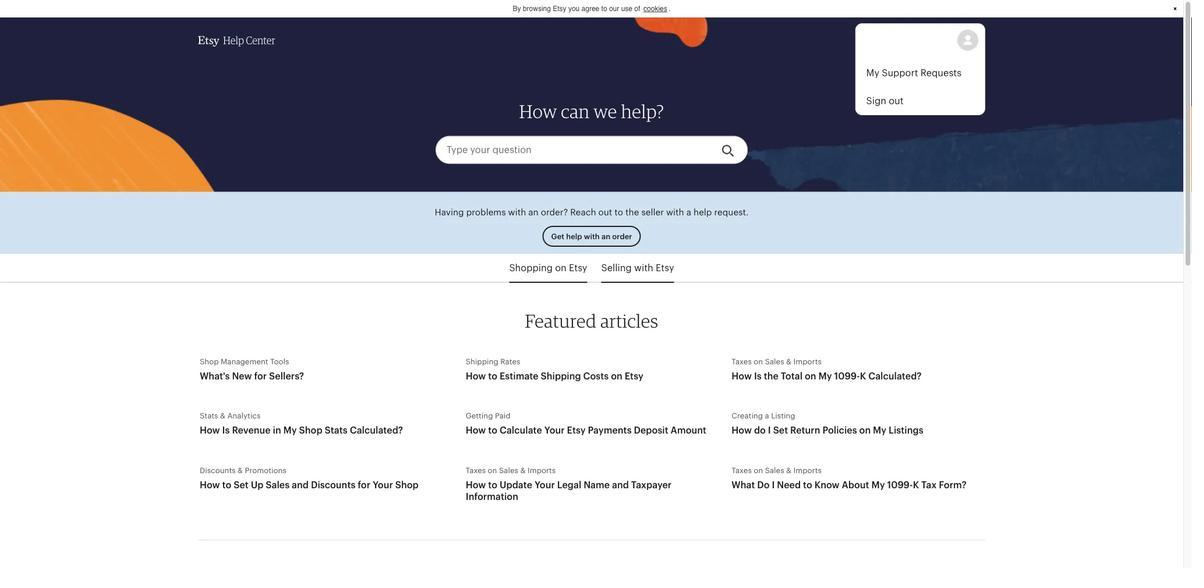 Task type: vqa. For each thing, say whether or not it's contained in the screenshot.
The offsite advertising fee depends on the revenue you've made on Etsy in the past 12 months: the The
no



Task type: locate. For each thing, give the bounding box(es) containing it.
with inside tab list
[[634, 263, 653, 273]]

1 horizontal spatial k
[[913, 480, 919, 490]]

on inside creating a listing how do i set return policies on my listings
[[859, 425, 871, 436]]

1 horizontal spatial i
[[772, 480, 775, 490]]

an
[[528, 208, 538, 217], [602, 232, 610, 241]]

stats left 'analytics' at the left of page
[[200, 412, 218, 421]]

tools
[[270, 357, 289, 366]]

0 vertical spatial an
[[528, 208, 538, 217]]

0 horizontal spatial help
[[566, 232, 582, 241]]

to inside 'discounts & promotions how to set up sales and discounts for your shop'
[[222, 480, 231, 490]]

1 horizontal spatial shipping
[[541, 371, 581, 381]]

of
[[634, 5, 640, 13]]

1 horizontal spatial shop
[[299, 425, 322, 436]]

None search field
[[436, 136, 748, 164]]

a inside creating a listing how do i set return policies on my listings
[[765, 412, 769, 421]]

etsy inside cookie consent dialog
[[553, 5, 566, 13]]

on inside taxes on sales & imports how to update your legal name and taxpayer information
[[488, 466, 497, 475]]

imports inside taxes on sales & imports how to update your legal name and taxpayer information
[[528, 466, 556, 475]]

my inside stats & analytics how is revenue in my shop stats calculated?
[[283, 425, 297, 436]]

your
[[544, 425, 565, 436], [373, 480, 393, 490], [535, 480, 555, 490]]

having problems with an order? reach out to the seller with a help request.
[[435, 208, 749, 217]]

what
[[732, 480, 755, 490]]

shop
[[200, 357, 219, 366], [299, 425, 322, 436], [395, 480, 419, 490]]

0 horizontal spatial an
[[528, 208, 538, 217]]

taxes
[[732, 357, 752, 366], [466, 466, 486, 475], [732, 466, 752, 475]]

1 vertical spatial a
[[765, 412, 769, 421]]

sales for update
[[499, 466, 518, 475]]

sellers?
[[269, 371, 304, 381]]

how inside getting paid how to calculate your etsy payments deposit amount
[[466, 425, 486, 436]]

get help with an order link
[[542, 226, 641, 247]]

sign
[[866, 96, 886, 106]]

1 horizontal spatial help
[[694, 208, 712, 217]]

set left "up"
[[234, 480, 249, 490]]

1099- inside the taxes on sales & imports how is the total on my 1099-k calculated?
[[834, 371, 860, 381]]

to up information
[[488, 480, 497, 490]]

help?
[[621, 101, 664, 122]]

1 vertical spatial the
[[764, 371, 778, 381]]

0 vertical spatial out
[[889, 96, 904, 106]]

my support requests link
[[856, 59, 985, 87]]

get
[[551, 232, 564, 241]]

we
[[594, 101, 617, 122]]

0 vertical spatial i
[[768, 425, 771, 436]]

taxes up information
[[466, 466, 486, 475]]

on right policies on the bottom right
[[859, 425, 871, 436]]

discounts
[[200, 466, 236, 475], [311, 480, 355, 490]]

tab list containing shopping on etsy
[[0, 254, 1183, 283]]

set down listing
[[773, 425, 788, 436]]

my left support
[[866, 68, 879, 78]]

imports up need
[[793, 466, 822, 475]]

1 vertical spatial for
[[358, 480, 370, 490]]

my inside creating a listing how do i set return policies on my listings
[[873, 425, 886, 436]]

2 horizontal spatial shop
[[395, 480, 419, 490]]

2 and from the left
[[612, 480, 629, 490]]

a right seller
[[686, 208, 691, 217]]

0 horizontal spatial is
[[222, 425, 230, 436]]

for inside 'discounts & promotions how to set up sales and discounts for your shop'
[[358, 480, 370, 490]]

& inside taxes on sales & imports how to update your legal name and taxpayer information
[[520, 466, 526, 475]]

how up information
[[466, 480, 486, 490]]

how up getting
[[466, 371, 486, 381]]

on inside taxes on sales & imports what do i need to know about my 1099-k tax form?
[[754, 466, 763, 475]]

imports inside the taxes on sales & imports how is the total on my 1099-k calculated?
[[793, 357, 822, 366]]

the left total
[[764, 371, 778, 381]]

1 vertical spatial discounts
[[311, 480, 355, 490]]

& for how to update your legal name and taxpayer information
[[520, 466, 526, 475]]

for inside shop management tools what's new for sellers?
[[254, 371, 267, 381]]

0 horizontal spatial shop
[[200, 357, 219, 366]]

1 vertical spatial stats
[[325, 425, 348, 436]]

calculated?
[[868, 371, 922, 381], [350, 425, 403, 436]]

1 vertical spatial out
[[598, 208, 612, 217]]

an for order?
[[528, 208, 538, 217]]

shop inside shop management tools what's new for sellers?
[[200, 357, 219, 366]]

selling
[[601, 263, 632, 273]]

order?
[[541, 208, 568, 217]]

to left 'our'
[[601, 5, 607, 13]]

1 horizontal spatial for
[[358, 480, 370, 490]]

how can we help?
[[519, 101, 664, 122]]

the left seller
[[625, 208, 639, 217]]

how inside the taxes on sales & imports how is the total on my 1099-k calculated?
[[732, 371, 752, 381]]

on up information
[[488, 466, 497, 475]]

taxes inside the taxes on sales & imports how is the total on my 1099-k calculated?
[[732, 357, 752, 366]]

0 vertical spatial k
[[860, 371, 866, 381]]

i inside taxes on sales & imports what do i need to know about my 1099-k tax form?
[[772, 480, 775, 490]]

shipping
[[466, 357, 498, 366], [541, 371, 581, 381]]

1 vertical spatial shop
[[299, 425, 322, 436]]

help right get
[[566, 232, 582, 241]]

do
[[757, 480, 770, 490]]

0 horizontal spatial a
[[686, 208, 691, 217]]

cookie consent dialog
[[0, 0, 1183, 17]]

tab list
[[0, 254, 1183, 283]]

1 horizontal spatial an
[[602, 232, 610, 241]]

deposit
[[634, 425, 668, 436]]

imports for total
[[793, 357, 822, 366]]

0 horizontal spatial 1099-
[[834, 371, 860, 381]]

sales inside taxes on sales & imports what do i need to know about my 1099-k tax form?
[[765, 466, 784, 475]]

need
[[777, 480, 801, 490]]

imports for need
[[793, 466, 822, 475]]

1 vertical spatial calculated?
[[350, 425, 403, 436]]

1099- up creating a listing how do i set return policies on my listings
[[834, 371, 860, 381]]

0 horizontal spatial set
[[234, 480, 249, 490]]

my inside the taxes on sales & imports how is the total on my 1099-k calculated?
[[818, 371, 832, 381]]

my left listings
[[873, 425, 886, 436]]

1 horizontal spatial a
[[765, 412, 769, 421]]

& left promotions in the left bottom of the page
[[238, 466, 243, 475]]

my right total
[[818, 371, 832, 381]]

stats up 'discounts & promotions how to set up sales and discounts for your shop'
[[325, 425, 348, 436]]

etsy left you
[[553, 5, 566, 13]]

shipping rates how to estimate shipping costs on etsy
[[466, 357, 643, 381]]

out
[[889, 96, 904, 106], [598, 208, 612, 217]]

1099- inside taxes on sales & imports what do i need to know about my 1099-k tax form?
[[887, 480, 913, 490]]

new
[[232, 371, 252, 381]]

with right seller
[[666, 208, 684, 217]]

help left request.
[[694, 208, 712, 217]]

etsy right costs
[[625, 371, 643, 381]]

sales up the 'update' at the bottom left of page
[[499, 466, 518, 475]]

calculated? inside stats & analytics how is revenue in my shop stats calculated?
[[350, 425, 403, 436]]

an left order?
[[528, 208, 538, 217]]

set
[[773, 425, 788, 436], [234, 480, 249, 490]]

with right selling
[[634, 263, 653, 273]]

0 horizontal spatial i
[[768, 425, 771, 436]]

amount
[[671, 425, 706, 436]]

discounts & promotions how to set up sales and discounts for your shop
[[200, 466, 419, 490]]

with
[[508, 208, 526, 217], [666, 208, 684, 217], [584, 232, 600, 241], [634, 263, 653, 273]]

1 vertical spatial is
[[222, 425, 230, 436]]

and right the name
[[612, 480, 629, 490]]

analytics
[[227, 412, 260, 421]]

my support requests
[[866, 68, 961, 78]]

my right in
[[283, 425, 297, 436]]

and right "up"
[[292, 480, 309, 490]]

imports up the 'update' at the bottom left of page
[[528, 466, 556, 475]]

imports up total
[[793, 357, 822, 366]]

& left 'analytics' at the left of page
[[220, 412, 225, 421]]

creating
[[732, 412, 763, 421]]

to down paid
[[488, 425, 497, 436]]

on up do
[[754, 466, 763, 475]]

0 vertical spatial for
[[254, 371, 267, 381]]

on right the 'shopping'
[[555, 263, 566, 273]]

etsy for on
[[569, 263, 587, 273]]

use
[[621, 5, 632, 13]]

taxpayer
[[631, 480, 672, 490]]

to right need
[[803, 480, 812, 490]]

my right about
[[871, 480, 885, 490]]

0 horizontal spatial shipping
[[466, 357, 498, 366]]

1 horizontal spatial set
[[773, 425, 788, 436]]

paid
[[495, 412, 510, 421]]

etsy down get help with an order link
[[569, 263, 587, 273]]

how left revenue
[[200, 425, 220, 436]]

taxes up creating
[[732, 357, 752, 366]]

taxes inside taxes on sales & imports what do i need to know about my 1099-k tax form?
[[732, 466, 752, 475]]

your inside getting paid how to calculate your etsy payments deposit amount
[[544, 425, 565, 436]]

1 horizontal spatial the
[[764, 371, 778, 381]]

1 horizontal spatial stats
[[325, 425, 348, 436]]

agree
[[581, 5, 599, 13]]

etsy inside 'shipping rates how to estimate shipping costs on etsy'
[[625, 371, 643, 381]]

to inside taxes on sales & imports what do i need to know about my 1099-k tax form?
[[803, 480, 812, 490]]

the
[[625, 208, 639, 217], [764, 371, 778, 381]]

is down 'analytics' at the left of page
[[222, 425, 230, 436]]

to
[[601, 5, 607, 13], [615, 208, 623, 217], [488, 371, 497, 381], [488, 425, 497, 436], [222, 480, 231, 490], [488, 480, 497, 490], [803, 480, 812, 490]]

0 vertical spatial discounts
[[200, 466, 236, 475]]

is inside the taxes on sales & imports how is the total on my 1099-k calculated?
[[754, 371, 762, 381]]

how down getting
[[466, 425, 486, 436]]

0 vertical spatial stats
[[200, 412, 218, 421]]

form?
[[939, 480, 967, 490]]

for
[[254, 371, 267, 381], [358, 480, 370, 490]]

taxes inside taxes on sales & imports how to update your legal name and taxpayer information
[[466, 466, 486, 475]]

up
[[251, 480, 263, 490]]

& up the 'update' at the bottom left of page
[[520, 466, 526, 475]]

on
[[555, 263, 566, 273], [754, 357, 763, 366], [611, 371, 622, 381], [805, 371, 816, 381], [859, 425, 871, 436], [488, 466, 497, 475], [754, 466, 763, 475]]

& for what do i need to know about my 1099-k tax form?
[[786, 466, 791, 475]]

taxes for how is the total on my 1099-k calculated?
[[732, 357, 752, 366]]

shop inside stats & analytics how is revenue in my shop stats calculated?
[[299, 425, 322, 436]]

seller
[[641, 208, 664, 217]]

1 vertical spatial k
[[913, 480, 919, 490]]

0 vertical spatial 1099-
[[834, 371, 860, 381]]

& for how is the total on my 1099-k calculated?
[[786, 357, 791, 366]]

.
[[669, 5, 671, 13]]

out right sign
[[889, 96, 904, 106]]

1 horizontal spatial is
[[754, 371, 762, 381]]

sales up do
[[765, 466, 784, 475]]

1 and from the left
[[292, 480, 309, 490]]

on inside shopping on etsy link
[[555, 263, 566, 273]]

return
[[790, 425, 820, 436]]

menu
[[855, 23, 985, 115]]

1 vertical spatial help
[[566, 232, 582, 241]]

sales down promotions in the left bottom of the page
[[266, 480, 290, 490]]

a
[[686, 208, 691, 217], [765, 412, 769, 421]]

a left listing
[[765, 412, 769, 421]]

0 vertical spatial is
[[754, 371, 762, 381]]

2 vertical spatial shop
[[395, 480, 419, 490]]

on up creating
[[754, 357, 763, 366]]

0 horizontal spatial k
[[860, 371, 866, 381]]

on right costs
[[611, 371, 622, 381]]

cookies link
[[642, 3, 669, 14]]

0 horizontal spatial for
[[254, 371, 267, 381]]

my
[[866, 68, 879, 78], [818, 371, 832, 381], [283, 425, 297, 436], [873, 425, 886, 436], [871, 480, 885, 490]]

1 vertical spatial an
[[602, 232, 610, 241]]

to left "up"
[[222, 480, 231, 490]]

an left "order"
[[602, 232, 610, 241]]

to inside getting paid how to calculate your etsy payments deposit amount
[[488, 425, 497, 436]]

how inside taxes on sales & imports how to update your legal name and taxpayer information
[[466, 480, 486, 490]]

sales inside taxes on sales & imports how to update your legal name and taxpayer information
[[499, 466, 518, 475]]

& inside taxes on sales & imports what do i need to know about my 1099-k tax form?
[[786, 466, 791, 475]]

0 horizontal spatial the
[[625, 208, 639, 217]]

etsy left payments
[[567, 425, 586, 436]]

out right reach
[[598, 208, 612, 217]]

shipping left rates
[[466, 357, 498, 366]]

1 horizontal spatial and
[[612, 480, 629, 490]]

is left total
[[754, 371, 762, 381]]

imports inside taxes on sales & imports what do i need to know about my 1099-k tax form?
[[793, 466, 822, 475]]

1 horizontal spatial out
[[889, 96, 904, 106]]

& up need
[[786, 466, 791, 475]]

1 vertical spatial set
[[234, 480, 249, 490]]

an inside get help with an order link
[[602, 232, 610, 241]]

0 vertical spatial shop
[[200, 357, 219, 366]]

0 horizontal spatial calculated?
[[350, 425, 403, 436]]

taxes up what
[[732, 466, 752, 475]]

sales up total
[[765, 357, 784, 366]]

1099-
[[834, 371, 860, 381], [887, 480, 913, 490]]

sales
[[765, 357, 784, 366], [499, 466, 518, 475], [765, 466, 784, 475], [266, 480, 290, 490]]

help
[[223, 35, 244, 46]]

how left "up"
[[200, 480, 220, 490]]

how up creating
[[732, 371, 752, 381]]

i
[[768, 425, 771, 436], [772, 480, 775, 490]]

1 vertical spatial 1099-
[[887, 480, 913, 490]]

0 horizontal spatial and
[[292, 480, 309, 490]]

1099- left 'tax'
[[887, 480, 913, 490]]

on inside 'shipping rates how to estimate shipping costs on etsy'
[[611, 371, 622, 381]]

is
[[754, 371, 762, 381], [222, 425, 230, 436]]

know
[[814, 480, 840, 490]]

how down creating
[[732, 425, 752, 436]]

help center link
[[198, 24, 275, 57]]

shipping left costs
[[541, 371, 581, 381]]

etsy right selling
[[656, 263, 674, 273]]

about
[[842, 480, 869, 490]]

sales inside the taxes on sales & imports how is the total on my 1099-k calculated?
[[765, 357, 784, 366]]

& up total
[[786, 357, 791, 366]]

0 vertical spatial set
[[773, 425, 788, 436]]

0 vertical spatial calculated?
[[868, 371, 922, 381]]

how inside 'discounts & promotions how to set up sales and discounts for your shop'
[[200, 480, 220, 490]]

my support requests button
[[856, 59, 985, 87]]

rates
[[500, 357, 520, 366]]

to left the estimate
[[488, 371, 497, 381]]

etsy for browsing
[[553, 5, 566, 13]]

sales for i
[[765, 466, 784, 475]]

and inside 'discounts & promotions how to set up sales and discounts for your shop'
[[292, 480, 309, 490]]

1 vertical spatial i
[[772, 480, 775, 490]]

1 horizontal spatial discounts
[[311, 480, 355, 490]]

imports
[[793, 357, 822, 366], [528, 466, 556, 475], [793, 466, 822, 475]]

& inside the taxes on sales & imports how is the total on my 1099-k calculated?
[[786, 357, 791, 366]]

name
[[584, 480, 610, 490]]

0 vertical spatial shipping
[[466, 357, 498, 366]]

how inside creating a listing how do i set return policies on my listings
[[732, 425, 752, 436]]

my inside button
[[866, 68, 879, 78]]

main content
[[0, 17, 1183, 568]]

your inside taxes on sales & imports how to update your legal name and taxpayer information
[[535, 480, 555, 490]]

sign out
[[866, 96, 904, 106]]

1 horizontal spatial calculated?
[[868, 371, 922, 381]]

can
[[561, 101, 590, 122]]

1 horizontal spatial 1099-
[[887, 480, 913, 490]]

how
[[519, 101, 557, 122], [466, 371, 486, 381], [732, 371, 752, 381], [200, 425, 220, 436], [466, 425, 486, 436], [732, 425, 752, 436], [200, 480, 220, 490], [466, 480, 486, 490]]



Task type: describe. For each thing, give the bounding box(es) containing it.
1 vertical spatial shipping
[[541, 371, 581, 381]]

taxes for how to update your legal name and taxpayer information
[[466, 466, 486, 475]]

update
[[500, 480, 532, 490]]

sign out button
[[856, 87, 985, 115]]

tax
[[921, 480, 937, 490]]

sign out link
[[856, 87, 985, 115]]

to inside taxes on sales & imports how to update your legal name and taxpayer information
[[488, 480, 497, 490]]

taxes on sales & imports what do i need to know about my 1099-k tax form?
[[732, 466, 967, 490]]

how inside stats & analytics how is revenue in my shop stats calculated?
[[200, 425, 220, 436]]

shop management tools what's new for sellers?
[[200, 357, 304, 381]]

revenue
[[232, 425, 271, 436]]

main content containing how can we help?
[[0, 17, 1183, 568]]

on right total
[[805, 371, 816, 381]]

Type your question search field
[[436, 136, 712, 164]]

with down having problems with an order? reach out to the seller with a help request.
[[584, 232, 600, 241]]

taxes on sales & imports how to update your legal name and taxpayer information
[[466, 466, 672, 502]]

what's
[[200, 371, 230, 381]]

requests
[[921, 68, 961, 78]]

set inside creating a listing how do i set return policies on my listings
[[773, 425, 788, 436]]

the inside the taxes on sales & imports how is the total on my 1099-k calculated?
[[764, 371, 778, 381]]

is inside stats & analytics how is revenue in my shop stats calculated?
[[222, 425, 230, 436]]

0 vertical spatial help
[[694, 208, 712, 217]]

getting
[[466, 412, 493, 421]]

k inside taxes on sales & imports what do i need to know about my 1099-k tax form?
[[913, 480, 919, 490]]

set inside 'discounts & promotions how to set up sales and discounts for your shop'
[[234, 480, 249, 490]]

to inside 'shipping rates how to estimate shipping costs on etsy'
[[488, 371, 497, 381]]

shop inside 'discounts & promotions how to set up sales and discounts for your shop'
[[395, 480, 419, 490]]

costs
[[583, 371, 609, 381]]

get help with an order
[[551, 232, 632, 241]]

an for order
[[602, 232, 610, 241]]

out inside button
[[889, 96, 904, 106]]

policies
[[822, 425, 857, 436]]

sales inside 'discounts & promotions how to set up sales and discounts for your shop'
[[266, 480, 290, 490]]

0 vertical spatial a
[[686, 208, 691, 217]]

support
[[882, 68, 918, 78]]

stats & analytics how is revenue in my shop stats calculated?
[[200, 412, 403, 436]]

problems
[[466, 208, 506, 217]]

my inside taxes on sales & imports what do i need to know about my 1099-k tax form?
[[871, 480, 885, 490]]

featured articles
[[525, 311, 658, 332]]

having
[[435, 208, 464, 217]]

shopping
[[509, 263, 553, 273]]

in
[[273, 425, 281, 436]]

center
[[246, 35, 275, 46]]

your inside 'discounts & promotions how to set up sales and discounts for your shop'
[[373, 480, 393, 490]]

& inside 'discounts & promotions how to set up sales and discounts for your shop'
[[238, 466, 243, 475]]

by browsing etsy you agree to our use of cookies .
[[513, 5, 671, 13]]

creating a listing how do i set return policies on my listings
[[732, 412, 923, 436]]

management
[[221, 357, 268, 366]]

etsy inside getting paid how to calculate your etsy payments deposit amount
[[567, 425, 586, 436]]

0 horizontal spatial out
[[598, 208, 612, 217]]

taxes on sales & imports how is the total on my 1099-k calculated?
[[732, 357, 922, 381]]

payments
[[588, 425, 632, 436]]

by
[[513, 5, 521, 13]]

estimate
[[500, 371, 538, 381]]

order
[[612, 232, 632, 241]]

how left can
[[519, 101, 557, 122]]

calculate
[[500, 425, 542, 436]]

cookies
[[643, 5, 667, 13]]

etsy for with
[[656, 263, 674, 273]]

browsing
[[523, 5, 551, 13]]

do
[[754, 425, 766, 436]]

etsy image
[[198, 36, 220, 47]]

shopping on etsy
[[509, 263, 587, 273]]

articles
[[600, 311, 658, 332]]

0 horizontal spatial discounts
[[200, 466, 236, 475]]

i inside creating a listing how do i set return policies on my listings
[[768, 425, 771, 436]]

to inside cookie consent dialog
[[601, 5, 607, 13]]

legal
[[557, 480, 581, 490]]

listing
[[771, 412, 795, 421]]

featured
[[525, 311, 597, 332]]

request.
[[714, 208, 749, 217]]

information
[[466, 492, 518, 502]]

total
[[781, 371, 803, 381]]

calculated? inside the taxes on sales & imports how is the total on my 1099-k calculated?
[[868, 371, 922, 381]]

shopping on etsy link
[[509, 254, 587, 282]]

promotions
[[245, 466, 286, 475]]

imports for your
[[528, 466, 556, 475]]

getting paid how to calculate your etsy payments deposit amount
[[466, 412, 706, 436]]

0 horizontal spatial stats
[[200, 412, 218, 421]]

listings
[[889, 425, 923, 436]]

selling with etsy link
[[601, 254, 674, 282]]

our
[[609, 5, 619, 13]]

taxes for what do i need to know about my 1099-k tax form?
[[732, 466, 752, 475]]

you
[[568, 5, 580, 13]]

menu containing my support requests
[[855, 23, 985, 115]]

and inside taxes on sales & imports how to update your legal name and taxpayer information
[[612, 480, 629, 490]]

with right problems
[[508, 208, 526, 217]]

help center
[[223, 35, 275, 46]]

0 vertical spatial the
[[625, 208, 639, 217]]

selling with etsy
[[601, 263, 674, 273]]

how inside 'shipping rates how to estimate shipping costs on etsy'
[[466, 371, 486, 381]]

k inside the taxes on sales & imports how is the total on my 1099-k calculated?
[[860, 371, 866, 381]]

sales for the
[[765, 357, 784, 366]]

to up "order"
[[615, 208, 623, 217]]

reach
[[570, 208, 596, 217]]

& inside stats & analytics how is revenue in my shop stats calculated?
[[220, 412, 225, 421]]



